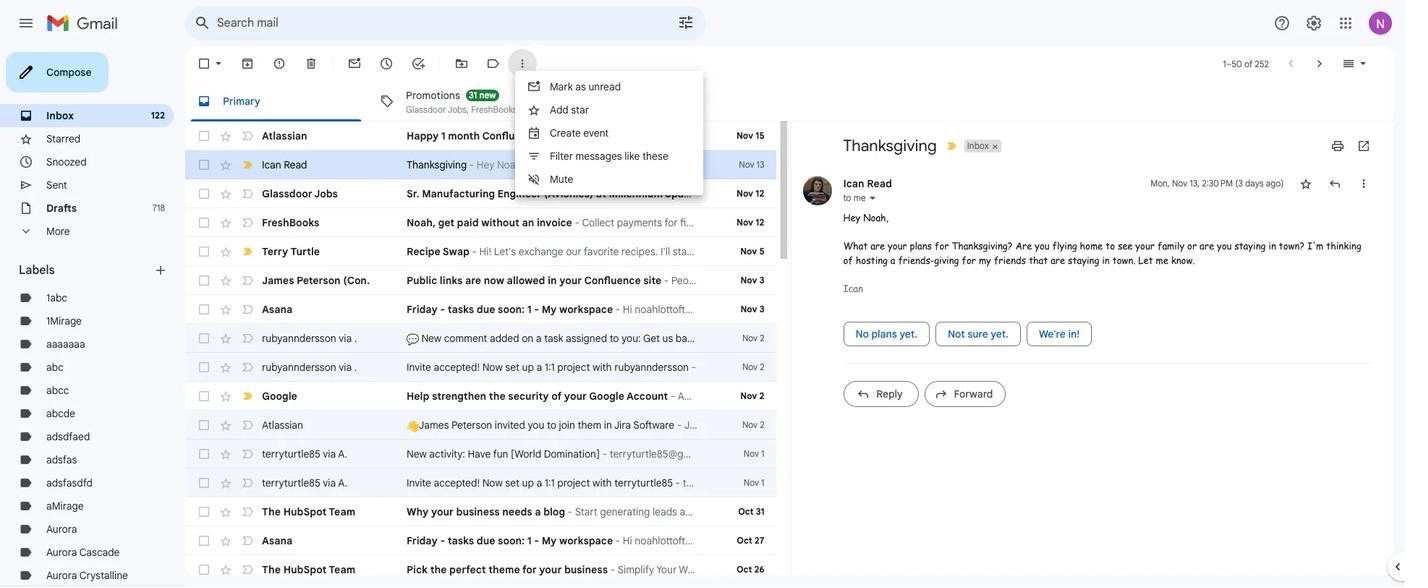 Task type: describe. For each thing, give the bounding box(es) containing it.
thanksgiving for thanksgiving -
[[407, 158, 467, 172]]

7 row from the top
[[185, 295, 776, 324]]

to me
[[843, 193, 866, 203]]

advanced search options image
[[672, 8, 701, 37]]

add
[[550, 103, 569, 117]]

sent link
[[46, 179, 67, 192]]

older image
[[1313, 56, 1327, 71]]

(con.
[[343, 274, 370, 287]]

more
[[46, 225, 70, 238]]

mon, nov 13, 2:30 pm (3 days ago)
[[1151, 178, 1284, 189]]

1 soon: from the top
[[498, 303, 525, 316]]

1abc link
[[46, 292, 67, 305]]

pick
[[407, 564, 428, 577]]

of inside row
[[552, 390, 562, 403]]

track
[[715, 332, 738, 345]]

new comment added on a task assigned to you: get us back on track
[[419, 332, 738, 345]]

now for invite accepted! now set up a 1:1 project with terryturtle85
[[482, 477, 503, 490]]

labels heading
[[19, 263, 153, 278]]

2 friday from the top
[[407, 535, 438, 548]]

recipe
[[407, 245, 441, 258]]

more image
[[515, 56, 530, 71]]

are
[[1016, 240, 1032, 253]]

primary tab
[[185, 81, 367, 122]]

days
[[1245, 178, 1264, 189]]

1 horizontal spatial staying
[[1235, 240, 1266, 253]]

happy
[[407, 130, 439, 143]]

16 row from the top
[[185, 556, 776, 585]]

[world
[[511, 448, 541, 461]]

15
[[756, 130, 765, 141]]

mon, nov 13, 2:30 pm (3 days ago) cell
[[1151, 177, 1284, 191]]

2 atlassian from the top
[[262, 419, 303, 432]]

9 row from the top
[[185, 353, 776, 382]]

1abc
[[46, 292, 67, 305]]

create
[[550, 127, 581, 140]]

your right allowed
[[560, 274, 582, 287]]

abc link
[[46, 361, 64, 374]]

unread
[[589, 80, 621, 93]]

to left you: on the bottom of page
[[610, 332, 619, 345]]

not starred image
[[1299, 177, 1313, 191]]

activity:
[[429, 448, 465, 461]]

1mirage
[[46, 315, 82, 328]]

know.
[[1171, 254, 1195, 267]]

terry
[[262, 245, 288, 258]]

invite for invite accepted! now set up a 1:1 project with rubyanndersson -
[[407, 361, 431, 374]]

1 asana from the top
[[262, 303, 293, 316]]

in right allowed
[[548, 274, 557, 287]]

new
[[479, 89, 496, 100]]

row containing terry turtle
[[185, 237, 776, 266]]

inbox for "inbox" link
[[46, 109, 74, 122]]

read inside row
[[284, 158, 307, 172]]

sure
[[968, 328, 988, 341]]

now for invite accepted! now set up a 1:1 project with rubyanndersson
[[482, 361, 503, 374]]

theme
[[489, 564, 520, 577]]

thinking
[[1327, 240, 1362, 253]]

hey
[[843, 211, 861, 224]]

with for rubyanndersson
[[593, 361, 612, 374]]

mark
[[550, 80, 573, 93]]

town?
[[1279, 240, 1305, 253]]

5
[[759, 246, 765, 257]]

14 row from the top
[[185, 498, 776, 527]]

plans inside what are your plans for thanksgiving? are you flying home to see your family or are you staying in town? i'm thinking of hosting a friends-giving for my friends that are staying in town. let me know.
[[910, 240, 932, 253]]

2 for 9th row from the bottom of the the "thanksgiving" main content
[[760, 333, 765, 344]]

peterson for invited
[[452, 419, 492, 432]]

friends
[[994, 254, 1026, 267]]

with for terryturtle85
[[593, 477, 612, 490]]

to left '8'
[[843, 193, 851, 203]]

for left my
[[962, 254, 976, 267]]

primary
[[223, 94, 260, 107]]

row containing glassdoor jobs
[[185, 179, 1111, 208]]

1 due from the top
[[477, 303, 495, 316]]

compose
[[46, 66, 92, 79]]

them
[[578, 419, 602, 432]]

aurora crystalline link
[[46, 570, 128, 583]]

are right 'or'
[[1200, 240, 1214, 253]]

aurora for aurora cascade
[[46, 546, 77, 559]]

0 vertical spatial business
[[456, 506, 500, 519]]

labels image
[[486, 56, 501, 71]]

at
[[596, 187, 606, 200]]

1 my from the top
[[542, 303, 557, 316]]

what
[[843, 240, 868, 253]]

freshbooks
[[262, 216, 319, 229]]

inbox link
[[46, 109, 74, 122]]

thanksgiving main content
[[185, 46, 1394, 588]]

starred link
[[46, 132, 81, 145]]

1 vertical spatial the
[[430, 564, 447, 577]]

12 row from the top
[[185, 440, 776, 469]]

boeing
[[755, 187, 789, 200]]

get
[[438, 216, 455, 229]]

invoice
[[537, 216, 572, 229]]

without
[[481, 216, 520, 229]]

3 for friday - tasks due soon: 1 - my workspace -
[[760, 304, 765, 315]]

account
[[627, 390, 668, 403]]

happy 1 month confluence anniversary!
[[407, 130, 606, 143]]

2 friday - tasks due soon: 1 - my workspace - from the top
[[407, 535, 623, 548]]

8 row from the top
[[185, 324, 776, 353]]

3 for public links are now allowed in your confluence site -
[[760, 275, 765, 286]]

a up "help strengthen the security of your google account -" on the bottom of page
[[537, 361, 542, 374]]

support image
[[1274, 14, 1291, 32]]

yet. for no plans yet.
[[900, 328, 918, 341]]

security
[[508, 390, 549, 403]]

💬 image
[[407, 334, 419, 346]]

public
[[407, 274, 437, 287]]

why
[[407, 506, 429, 519]]

settings image
[[1306, 14, 1323, 32]]

jobs
[[898, 187, 919, 200]]

swap
[[443, 245, 470, 258]]

2 asana from the top
[[262, 535, 293, 548]]

assigned
[[566, 332, 607, 345]]

new for new activity: have fun [world domination] -
[[407, 448, 427, 461]]

2 rubyanndersson via . from the top
[[262, 361, 357, 374]]

site
[[644, 274, 662, 287]]

in left jira
[[604, 419, 612, 432]]

nov 13
[[739, 159, 765, 170]]

labels navigation
[[0, 46, 185, 588]]

2 terryturtle85 via a. from the top
[[262, 477, 347, 490]]

more button
[[0, 220, 174, 243]]

👋 image
[[407, 420, 419, 433]]

up for terryturtle85
[[522, 477, 534, 490]]

ican read inside row
[[262, 158, 307, 172]]

aurora cascade link
[[46, 546, 120, 559]]

adsfasdfd link
[[46, 477, 93, 490]]

in left los
[[921, 187, 931, 200]]

social tab
[[551, 81, 734, 122]]

project for rubyanndersson
[[558, 361, 590, 374]]

1 atlassian from the top
[[262, 130, 307, 143]]

systems,
[[698, 187, 743, 200]]

1 vertical spatial ican
[[843, 177, 865, 190]]

ca
[[998, 187, 1012, 200]]

move to image
[[454, 56, 469, 71]]

252
[[1255, 58, 1269, 69]]

thanksgiving for thanksgiving
[[843, 136, 937, 156]]

what are your plans for thanksgiving? are you flying home to see your family or are you staying in town? i'm thinking of hosting a friends-giving for my friends that are staying in town. let me know.
[[843, 240, 1362, 267]]

your right the theme
[[539, 564, 562, 577]]

town.
[[1113, 254, 1136, 267]]

0 horizontal spatial me
[[854, 193, 866, 203]]

new activity: have fun [world domination] -
[[407, 448, 610, 461]]

invite accepted! now set up a 1:1 project with rubyanndersson -
[[407, 361, 699, 374]]

have
[[468, 448, 491, 461]]

forward
[[954, 388, 993, 401]]

thanksgiving -
[[407, 158, 477, 172]]

oct 27
[[737, 536, 765, 546]]

gmail image
[[46, 9, 125, 38]]

see
[[1118, 240, 1133, 253]]

toggle split pane mode image
[[1342, 56, 1356, 71]]

james peterson invited you to join them in jira software
[[419, 419, 675, 432]]

0 vertical spatial of
[[1245, 58, 1253, 69]]

1 vertical spatial confluence
[[584, 274, 641, 287]]

team for pick
[[329, 564, 355, 577]]

aurora crystalline
[[46, 570, 128, 583]]

1 horizontal spatial read
[[867, 177, 892, 190]]

2 nov 12 from the top
[[737, 217, 765, 228]]

(avionics)
[[544, 187, 594, 200]]

row containing ican read
[[185, 151, 776, 179]]

sr. manufacturing engineer (avionics) at millennium space systems, a boeing company and 8 more jobs in los angeles, ca for you. apply now.
[[407, 187, 1111, 200]]

reply link
[[843, 381, 919, 407]]

26
[[754, 564, 765, 575]]

giving
[[934, 254, 959, 267]]

thanksgiving?
[[952, 240, 1013, 253]]

Not starred checkbox
[[1299, 177, 1313, 191]]

the for pick the perfect theme for your business -
[[262, 564, 281, 577]]

1 row from the top
[[185, 122, 776, 151]]

home
[[1080, 240, 1103, 253]]

show details image
[[869, 194, 877, 203]]

not sure yet.
[[948, 328, 1009, 341]]

added
[[490, 332, 519, 345]]

are down you flying
[[1051, 254, 1065, 267]]

2 on from the left
[[701, 332, 712, 345]]

social
[[589, 94, 618, 107]]

drafts link
[[46, 202, 77, 215]]

archive image
[[240, 56, 255, 71]]

aurora for aurora crystalline
[[46, 570, 77, 583]]

noah, get paid without an invoice -
[[407, 216, 582, 229]]

report spam image
[[272, 56, 287, 71]]

labels
[[19, 263, 55, 278]]

1 terryturtle85 via a. from the top
[[262, 448, 347, 461]]

you inside what are your plans for thanksgiving? are you flying home to see your family or are you staying in town? i'm thinking of hosting a friends-giving for my friends that are staying in town. let me know.
[[1217, 240, 1232, 253]]

31 inside 'promotions, 31 new messages,' tab
[[469, 89, 477, 100]]

amirage
[[46, 500, 84, 513]]

main menu image
[[17, 14, 35, 32]]

back
[[676, 332, 698, 345]]

1 nov 1 from the top
[[744, 449, 765, 460]]

for right ca
[[1015, 187, 1029, 200]]

ican inside row
[[262, 158, 281, 172]]

1 workspace from the top
[[559, 303, 613, 316]]

of inside what are your plans for thanksgiving? are you flying home to see your family or are you staying in town? i'm thinking of hosting a friends-giving for my friends that are staying in town. let me know.
[[843, 254, 853, 267]]



Task type: locate. For each thing, give the bounding box(es) containing it.
your up let
[[1136, 240, 1155, 253]]

my up task
[[542, 303, 557, 316]]

ican
[[262, 158, 281, 172], [843, 177, 865, 190], [843, 282, 863, 295]]

1 nov 12 from the top
[[737, 188, 765, 199]]

0 vertical spatial ican read
[[262, 158, 307, 172]]

new right 💬 "icon"
[[421, 332, 442, 345]]

2 tasks from the top
[[448, 535, 474, 548]]

1 horizontal spatial yet.
[[991, 328, 1009, 341]]

asana
[[262, 303, 293, 316], [262, 535, 293, 548]]

1 1:1 from the top
[[545, 361, 555, 374]]

on right back
[[701, 332, 712, 345]]

1 vertical spatial peterson
[[452, 419, 492, 432]]

0 horizontal spatial ican read
[[262, 158, 307, 172]]

0 vertical spatial invite
[[407, 361, 431, 374]]

now.
[[1086, 187, 1111, 200]]

get
[[643, 332, 660, 345]]

thanksgiving up more
[[843, 136, 937, 156]]

confluence right month
[[482, 130, 539, 143]]

1 up from the top
[[522, 361, 534, 374]]

11 row from the top
[[185, 411, 776, 440]]

project for terryturtle85
[[558, 477, 590, 490]]

1 project from the top
[[558, 361, 590, 374]]

are up hosting
[[871, 240, 885, 253]]

and
[[841, 187, 860, 200]]

1 invite from the top
[[407, 361, 431, 374]]

new for new comment added on a task assigned to you: get us back on track
[[421, 332, 442, 345]]

1:1 for terryturtle85
[[545, 477, 555, 490]]

1 3 from the top
[[760, 275, 765, 286]]

6 row from the top
[[185, 266, 776, 295]]

1 12 from the top
[[756, 188, 765, 199]]

plans right no
[[872, 328, 897, 341]]

27
[[755, 536, 765, 546]]

up for rubyanndersson
[[522, 361, 534, 374]]

noah, down the show details image at the top of the page
[[864, 211, 889, 224]]

search mail image
[[190, 10, 216, 36]]

oct left 26
[[737, 564, 752, 575]]

.
[[354, 332, 357, 345], [354, 361, 357, 374]]

2 my from the top
[[542, 535, 557, 548]]

the right pick
[[430, 564, 447, 577]]

invite up why
[[407, 477, 431, 490]]

thanksgiving inside row
[[407, 158, 467, 172]]

0 horizontal spatial of
[[552, 390, 562, 403]]

soon: up pick the perfect theme for your business - at the left of the page
[[498, 535, 525, 548]]

invite for invite accepted! now set up a 1:1 project with terryturtle85 -
[[407, 477, 431, 490]]

0 vertical spatial friday - tasks due soon: 1 - my workspace -
[[407, 303, 623, 316]]

📅 image
[[606, 131, 618, 143]]

due
[[477, 303, 495, 316], [477, 535, 495, 548]]

2 horizontal spatial of
[[1245, 58, 1253, 69]]

2 now from the top
[[482, 477, 503, 490]]

0 vertical spatial aurora
[[46, 523, 77, 536]]

1 horizontal spatial 31
[[756, 507, 765, 517]]

2 for row containing google
[[760, 391, 765, 402]]

2 team from the top
[[329, 564, 355, 577]]

0 vertical spatial asana
[[262, 303, 293, 316]]

aurora down aurora cascade link
[[46, 570, 77, 583]]

1 horizontal spatial me
[[1156, 254, 1169, 267]]

hubspot for pick
[[283, 564, 327, 577]]

add star
[[550, 103, 589, 117]]

inbox inside labels navigation
[[46, 109, 74, 122]]

0 horizontal spatial inbox
[[46, 109, 74, 122]]

friday - tasks due soon: 1 - my workspace - down needs
[[407, 535, 623, 548]]

13 row from the top
[[185, 469, 776, 498]]

james for james peterson invited you to join them in jira software
[[419, 419, 449, 432]]

2 aurora from the top
[[46, 546, 77, 559]]

in left town.
[[1102, 254, 1110, 267]]

read up the show details image at the top of the page
[[867, 177, 892, 190]]

in left town?
[[1269, 240, 1276, 253]]

0 horizontal spatial 31
[[469, 89, 477, 100]]

0 vertical spatial staying
[[1235, 240, 1266, 253]]

as
[[576, 80, 586, 93]]

1 . from the top
[[354, 332, 357, 345]]

inbox inside 'inbox' button
[[967, 140, 989, 151]]

domination]
[[544, 448, 600, 461]]

1 vertical spatial terryturtle85 via a.
[[262, 477, 347, 490]]

yet. for not sure yet.
[[991, 328, 1009, 341]]

staying left town?
[[1235, 240, 1266, 253]]

1 vertical spatial you
[[528, 419, 545, 432]]

1 a. from the top
[[338, 448, 347, 461]]

inbox up angeles,
[[967, 140, 989, 151]]

why your business needs a blog -
[[407, 506, 575, 519]]

aurora down aurora link
[[46, 546, 77, 559]]

2 12 from the top
[[756, 217, 765, 228]]

1 horizontal spatial plans
[[910, 240, 932, 253]]

2 row from the top
[[185, 151, 776, 179]]

1 vertical spatial of
[[843, 254, 853, 267]]

tab list
[[185, 81, 1394, 122]]

0 vertical spatial team
[[329, 506, 355, 519]]

your up the join
[[564, 390, 587, 403]]

2 soon: from the top
[[498, 535, 525, 548]]

1 friday - tasks due soon: 1 - my workspace - from the top
[[407, 303, 623, 316]]

0 horizontal spatial read
[[284, 158, 307, 172]]

1mirage link
[[46, 315, 82, 328]]

accepted!
[[434, 361, 480, 374], [434, 477, 480, 490]]

None checkbox
[[197, 56, 211, 71], [197, 187, 211, 201], [197, 216, 211, 230], [197, 245, 211, 259], [197, 274, 211, 288], [197, 303, 211, 317], [197, 360, 211, 375], [197, 418, 211, 433], [197, 534, 211, 549], [197, 56, 211, 71], [197, 187, 211, 201], [197, 216, 211, 230], [197, 245, 211, 259], [197, 274, 211, 288], [197, 303, 211, 317], [197, 360, 211, 375], [197, 418, 211, 433], [197, 534, 211, 549]]

noah, inside row
[[407, 216, 436, 229]]

thanksgiving down happy
[[407, 158, 467, 172]]

for up giving
[[935, 240, 949, 253]]

a left blog
[[535, 506, 541, 519]]

comment
[[444, 332, 487, 345]]

confluence left site
[[584, 274, 641, 287]]

0 vertical spatial soon:
[[498, 303, 525, 316]]

you inside row
[[528, 419, 545, 432]]

1 vertical spatial now
[[482, 477, 503, 490]]

oct for why your business needs a blog -
[[738, 507, 754, 517]]

business
[[456, 506, 500, 519], [564, 564, 608, 577]]

None checkbox
[[197, 129, 211, 143], [197, 158, 211, 172], [197, 331, 211, 346], [197, 389, 211, 404], [197, 447, 211, 462], [197, 476, 211, 491], [197, 505, 211, 520], [197, 563, 211, 578], [197, 129, 211, 143], [197, 158, 211, 172], [197, 331, 211, 346], [197, 389, 211, 404], [197, 447, 211, 462], [197, 476, 211, 491], [197, 505, 211, 520], [197, 563, 211, 578]]

1 vertical spatial workspace
[[559, 535, 613, 548]]

ican read up glassdoor
[[262, 158, 307, 172]]

2 nov 3 from the top
[[741, 304, 765, 315]]

delete image
[[304, 56, 318, 71]]

pick the perfect theme for your business -
[[407, 564, 618, 577]]

1 50 of 252
[[1223, 58, 1269, 69]]

your
[[888, 240, 907, 253], [1136, 240, 1155, 253], [560, 274, 582, 287], [564, 390, 587, 403], [431, 506, 454, 519], [539, 564, 562, 577]]

1 nov 3 from the top
[[741, 275, 765, 286]]

0 vertical spatial atlassian
[[262, 130, 307, 143]]

0 vertical spatial inbox
[[46, 109, 74, 122]]

angeles,
[[953, 187, 995, 200]]

of right the security
[[552, 390, 562, 403]]

2 due from the top
[[477, 535, 495, 548]]

a inside what are your plans for thanksgiving? are you flying home to see your family or are you staying in town? i'm thinking of hosting a friends-giving for my friends that are staying in town. let me know.
[[891, 254, 896, 267]]

0 vertical spatial oct
[[738, 507, 754, 517]]

15 row from the top
[[185, 527, 776, 556]]

the
[[489, 390, 506, 403], [430, 564, 447, 577]]

3 row from the top
[[185, 179, 1111, 208]]

8
[[862, 187, 868, 200]]

0 horizontal spatial staying
[[1068, 254, 1100, 267]]

workspace up assigned
[[559, 303, 613, 316]]

0 vertical spatial thanksgiving
[[843, 136, 937, 156]]

are inside row
[[465, 274, 481, 287]]

no
[[856, 328, 869, 341]]

1 vertical spatial nov 3
[[741, 304, 765, 315]]

my
[[979, 254, 991, 267]]

your right why
[[431, 506, 454, 519]]

james
[[262, 274, 294, 287], [419, 419, 449, 432]]

software
[[633, 419, 675, 432]]

accepted! for invite accepted! now set up a 1:1 project with terryturtle85 -
[[434, 477, 480, 490]]

due down now at the top
[[477, 303, 495, 316]]

1 vertical spatial nov 1
[[744, 478, 765, 488]]

1 vertical spatial business
[[564, 564, 608, 577]]

snoozed link
[[46, 156, 87, 169]]

2 google from the left
[[589, 390, 625, 403]]

31
[[469, 89, 477, 100], [756, 507, 765, 517]]

promotions, 31 new messages, tab
[[368, 81, 551, 122]]

invite accepted! now set up a 1:1 project with terryturtle85 -
[[407, 477, 683, 490]]

oct for friday - tasks due soon: 1 - my workspace -
[[737, 536, 752, 546]]

1 horizontal spatial inbox
[[967, 140, 989, 151]]

james up activity:
[[419, 419, 449, 432]]

1 horizontal spatial ican read
[[843, 177, 892, 190]]

0 vertical spatial ican
[[262, 158, 281, 172]]

2 the hubspot team from the top
[[262, 564, 355, 577]]

mark as unread
[[550, 80, 621, 93]]

ican read
[[262, 158, 307, 172], [843, 177, 892, 190]]

1 vertical spatial thanksgiving
[[407, 158, 467, 172]]

are left now at the top
[[465, 274, 481, 287]]

1 yet. from the left
[[900, 328, 918, 341]]

0 vertical spatial up
[[522, 361, 534, 374]]

0 vertical spatial 1:1
[[545, 361, 555, 374]]

we're in!
[[1039, 328, 1080, 341]]

oct up oct 27
[[738, 507, 754, 517]]

0 horizontal spatial on
[[522, 332, 534, 345]]

1 vertical spatial 1:1
[[545, 477, 555, 490]]

0 horizontal spatial you
[[528, 419, 545, 432]]

1 vertical spatial hubspot
[[283, 564, 327, 577]]

2 vertical spatial aurora
[[46, 570, 77, 583]]

apply
[[1055, 187, 1084, 200]]

1 aurora from the top
[[46, 523, 77, 536]]

2 hubspot from the top
[[283, 564, 327, 577]]

2 1:1 from the top
[[545, 477, 555, 490]]

0 horizontal spatial plans
[[872, 328, 897, 341]]

31 left new
[[469, 89, 477, 100]]

noah, left get
[[407, 216, 436, 229]]

50
[[1232, 58, 1242, 69]]

aurora down amirage
[[46, 523, 77, 536]]

1 horizontal spatial confluence
[[584, 274, 641, 287]]

inbox up starred
[[46, 109, 74, 122]]

now down added
[[482, 361, 503, 374]]

1 vertical spatial atlassian
[[262, 419, 303, 432]]

soon: up added
[[498, 303, 525, 316]]

2 project from the top
[[558, 477, 590, 490]]

aurora
[[46, 523, 77, 536], [46, 546, 77, 559], [46, 570, 77, 583]]

1 team from the top
[[329, 506, 355, 519]]

1 horizontal spatial the
[[489, 390, 506, 403]]

1 vertical spatial 31
[[756, 507, 765, 517]]

up down the [world
[[522, 477, 534, 490]]

2 the from the top
[[262, 564, 281, 577]]

2 accepted! from the top
[[434, 477, 480, 490]]

to left the join
[[547, 419, 556, 432]]

hey noah,
[[843, 211, 889, 224]]

for right the theme
[[523, 564, 537, 577]]

snooze image
[[379, 56, 394, 71]]

1 on from the left
[[522, 332, 534, 345]]

friday - tasks due soon: 1 - my workspace - up added
[[407, 303, 623, 316]]

31 up 27
[[756, 507, 765, 517]]

(3
[[1235, 178, 1243, 189]]

the hubspot team for why your business needs a blog
[[262, 506, 355, 519]]

aaaaaaa
[[46, 338, 85, 351]]

blog
[[544, 506, 565, 519]]

manufacturing
[[422, 187, 495, 200]]

the left the security
[[489, 390, 506, 403]]

with down domination] at the bottom of the page
[[593, 477, 612, 490]]

oct
[[738, 507, 754, 517], [737, 536, 752, 546], [737, 564, 752, 575]]

you right 'or'
[[1217, 240, 1232, 253]]

nov 2
[[742, 333, 765, 344], [742, 362, 765, 373], [741, 391, 765, 402], [742, 420, 765, 431]]

ican up to me
[[843, 177, 865, 190]]

31 new
[[469, 89, 496, 100]]

Search mail text field
[[217, 16, 637, 30]]

you flying
[[1035, 240, 1077, 253]]

invite down 💬 "icon"
[[407, 361, 431, 374]]

tasks up comment
[[448, 303, 474, 316]]

-
[[470, 158, 474, 172], [575, 216, 580, 229], [472, 245, 477, 258], [664, 274, 669, 287], [440, 303, 445, 316], [534, 303, 539, 316], [616, 303, 620, 316], [692, 361, 696, 374], [671, 390, 675, 403], [675, 419, 684, 432], [603, 448, 607, 461], [676, 477, 680, 490], [568, 506, 572, 519], [440, 535, 445, 548], [534, 535, 539, 548], [616, 535, 620, 548], [611, 564, 615, 577]]

1 vertical spatial nov 12
[[737, 217, 765, 228]]

0 horizontal spatial google
[[262, 390, 297, 403]]

nov inside cell
[[1172, 178, 1188, 189]]

0 vertical spatial tasks
[[448, 303, 474, 316]]

ican down hosting
[[843, 282, 863, 295]]

1 vertical spatial tasks
[[448, 535, 474, 548]]

0 vertical spatial 3
[[760, 275, 765, 286]]

0 vertical spatial nov 1
[[744, 449, 765, 460]]

1 vertical spatial up
[[522, 477, 534, 490]]

you
[[1217, 240, 1232, 253], [528, 419, 545, 432]]

0 vertical spatial rubyanndersson via .
[[262, 332, 357, 345]]

1 vertical spatial james
[[419, 419, 449, 432]]

my down blog
[[542, 535, 557, 548]]

0 horizontal spatial confluence
[[482, 130, 539, 143]]

thanksgiving
[[843, 136, 937, 156], [407, 158, 467, 172]]

1 with from the top
[[593, 361, 612, 374]]

help strengthen the security of your google account -
[[407, 390, 678, 403]]

1 vertical spatial oct
[[737, 536, 752, 546]]

0 vertical spatial read
[[284, 158, 307, 172]]

due down the why your business needs a blog -
[[477, 535, 495, 548]]

1:1
[[545, 361, 555, 374], [545, 477, 555, 490]]

space
[[665, 187, 696, 200]]

0 vertical spatial .
[[354, 332, 357, 345]]

abcde link
[[46, 407, 75, 420]]

2 yet. from the left
[[991, 328, 1009, 341]]

2 up from the top
[[522, 477, 534, 490]]

1 vertical spatial soon:
[[498, 535, 525, 548]]

friday down why
[[407, 535, 438, 548]]

accepted! down activity:
[[434, 477, 480, 490]]

1 vertical spatial plans
[[872, 328, 897, 341]]

12 down sr. manufacturing engineer (avionics) at millennium space systems, a boeing company and 8 more jobs in los angeles, ca for you. apply now.
[[756, 217, 765, 228]]

1 vertical spatial new
[[407, 448, 427, 461]]

now up the why your business needs a blog -
[[482, 477, 503, 490]]

happy 1 month confluence anniversary! link
[[407, 129, 697, 143]]

peterson for (con.
[[297, 274, 341, 287]]

tab list containing promotions
[[185, 81, 1394, 122]]

to left see
[[1106, 240, 1115, 253]]

2 with from the top
[[593, 477, 612, 490]]

0 horizontal spatial peterson
[[297, 274, 341, 287]]

of
[[1245, 58, 1253, 69], [843, 254, 853, 267], [552, 390, 562, 403]]

10 row from the top
[[185, 382, 776, 411]]

1 horizontal spatial google
[[589, 390, 625, 403]]

1 friday from the top
[[407, 303, 438, 316]]

nov 3 for friday - tasks due soon: 1 - my workspace -
[[741, 304, 765, 315]]

me left the show details image at the top of the page
[[854, 193, 866, 203]]

you.
[[1032, 187, 1053, 200]]

set down new activity: have fun [world domination] -
[[505, 477, 520, 490]]

0 vertical spatial the hubspot team
[[262, 506, 355, 519]]

read
[[284, 158, 307, 172], [867, 177, 892, 190]]

jira
[[614, 419, 631, 432]]

0 vertical spatial now
[[482, 361, 503, 374]]

tasks up perfect
[[448, 535, 474, 548]]

staying down the home
[[1068, 254, 1100, 267]]

12 right a
[[756, 188, 765, 199]]

2 vertical spatial ican
[[843, 282, 863, 295]]

set for terryturtle85
[[505, 477, 520, 490]]

2 3 from the top
[[760, 304, 765, 315]]

row containing google
[[185, 382, 776, 411]]

1 vertical spatial accepted!
[[434, 477, 480, 490]]

nov 12 down a
[[737, 217, 765, 228]]

1 google from the left
[[262, 390, 297, 403]]

business down blog
[[564, 564, 608, 577]]

ago)
[[1266, 178, 1284, 189]]

2 vertical spatial of
[[552, 390, 562, 403]]

of right 50
[[1245, 58, 1253, 69]]

on right added
[[522, 332, 534, 345]]

2 invite from the top
[[407, 477, 431, 490]]

nov 12 down nov 13
[[737, 188, 765, 199]]

with down assigned
[[593, 361, 612, 374]]

inbox
[[46, 109, 74, 122], [967, 140, 989, 151]]

team for why
[[329, 506, 355, 519]]

1 vertical spatial 3
[[760, 304, 765, 315]]

0 vertical spatial hubspot
[[283, 506, 327, 519]]

project down domination] at the bottom of the page
[[558, 477, 590, 490]]

0 vertical spatial nov 3
[[741, 275, 765, 286]]

2 for ninth row
[[760, 362, 765, 373]]

0 vertical spatial due
[[477, 303, 495, 316]]

business left needs
[[456, 506, 500, 519]]

1 vertical spatial 12
[[756, 217, 765, 228]]

the for why your business needs a blog -
[[262, 506, 281, 519]]

0 horizontal spatial business
[[456, 506, 500, 519]]

james for james peterson (con.
[[262, 274, 294, 287]]

a left task
[[536, 332, 542, 345]]

hubspot for why
[[283, 506, 327, 519]]

1 rubyanndersson via . from the top
[[262, 332, 357, 345]]

2 a. from the top
[[338, 477, 347, 490]]

2 vertical spatial oct
[[737, 564, 752, 575]]

a down the [world
[[537, 477, 542, 490]]

0 vertical spatial peterson
[[297, 274, 341, 287]]

a.
[[338, 448, 347, 461], [338, 477, 347, 490]]

row containing freshbooks
[[185, 208, 776, 237]]

perfect
[[449, 564, 486, 577]]

1 vertical spatial inbox
[[967, 140, 989, 151]]

nov 15
[[737, 130, 765, 141]]

1
[[1223, 58, 1226, 69], [441, 130, 446, 143], [527, 303, 532, 316], [761, 449, 765, 460], [761, 478, 765, 488], [527, 535, 532, 548]]

0 vertical spatial you
[[1217, 240, 1232, 253]]

1 hubspot from the top
[[283, 506, 327, 519]]

1 set from the top
[[505, 361, 520, 374]]

hubspot
[[283, 506, 327, 519], [283, 564, 327, 577]]

friday down the 'public'
[[407, 303, 438, 316]]

strengthen
[[432, 390, 486, 403]]

1 horizontal spatial noah,
[[864, 211, 889, 224]]

of down what
[[843, 254, 853, 267]]

1 the from the top
[[262, 506, 281, 519]]

plans inside button
[[872, 328, 897, 341]]

you right invited
[[528, 419, 545, 432]]

accepted! for invite accepted! now set up a 1:1 project with rubyanndersson -
[[434, 361, 480, 374]]

2 nov 1 from the top
[[744, 478, 765, 488]]

1 inside "link"
[[441, 130, 446, 143]]

row
[[185, 122, 776, 151], [185, 151, 776, 179], [185, 179, 1111, 208], [185, 208, 776, 237], [185, 237, 776, 266], [185, 266, 776, 295], [185, 295, 776, 324], [185, 324, 776, 353], [185, 353, 776, 382], [185, 382, 776, 411], [185, 411, 776, 440], [185, 440, 776, 469], [185, 469, 776, 498], [185, 498, 776, 527], [185, 527, 776, 556], [185, 556, 776, 585]]

1:1 up blog
[[545, 477, 555, 490]]

3 aurora from the top
[[46, 570, 77, 583]]

31 inside row
[[756, 507, 765, 517]]

add to tasks image
[[411, 56, 426, 71]]

your up friends-
[[888, 240, 907, 253]]

abcc link
[[46, 384, 69, 397]]

a
[[745, 187, 752, 200]]

on
[[522, 332, 534, 345], [701, 332, 712, 345]]

hosting
[[856, 254, 888, 267]]

0 vertical spatial the
[[262, 506, 281, 519]]

or
[[1188, 240, 1197, 253]]

aurora for aurora link
[[46, 523, 77, 536]]

nov 3
[[741, 275, 765, 286], [741, 304, 765, 315]]

2 workspace from the top
[[559, 535, 613, 548]]

2
[[760, 333, 765, 344], [760, 362, 765, 373], [760, 391, 765, 402], [760, 420, 765, 431]]

that
[[1029, 254, 1048, 267]]

up up the security
[[522, 361, 534, 374]]

1 vertical spatial staying
[[1068, 254, 1100, 267]]

0 vertical spatial 12
[[756, 188, 765, 199]]

1 tasks from the top
[[448, 303, 474, 316]]

accepted! up strengthen
[[434, 361, 480, 374]]

1 horizontal spatial business
[[564, 564, 608, 577]]

13
[[757, 159, 765, 170]]

now
[[482, 361, 503, 374], [482, 477, 503, 490]]

5 row from the top
[[185, 237, 776, 266]]

confluence inside "link"
[[482, 130, 539, 143]]

no plans yet.
[[856, 328, 918, 341]]

new down the 👋 "image" at the left bottom of the page
[[407, 448, 427, 461]]

0 horizontal spatial noah,
[[407, 216, 436, 229]]

me right let
[[1156, 254, 1169, 267]]

a right hosting
[[891, 254, 896, 267]]

2 . from the top
[[354, 361, 357, 374]]

2:30 pm
[[1202, 178, 1233, 189]]

oct left 27
[[737, 536, 752, 546]]

1 vertical spatial invite
[[407, 477, 431, 490]]

1 vertical spatial ican read
[[843, 177, 892, 190]]

to inside what are your plans for thanksgiving? are you flying home to see your family or are you staying in town? i'm thinking of hosting a friends-giving for my friends that are staying in town. let me know.
[[1106, 240, 1115, 253]]

now
[[484, 274, 504, 287]]

1 accepted! from the top
[[434, 361, 480, 374]]

me inside what are your plans for thanksgiving? are you flying home to see your family or are you staying in town? i'm thinking of hosting a friends-giving for my friends that are staying in town. let me know.
[[1156, 254, 1169, 267]]

peterson up have
[[452, 419, 492, 432]]

None search field
[[185, 6, 706, 41]]

1:1 for rubyanndersson
[[545, 361, 555, 374]]

yet. right sure
[[991, 328, 1009, 341]]

read up glassdoor jobs
[[284, 158, 307, 172]]

2 set from the top
[[505, 477, 520, 490]]

1 vertical spatial team
[[329, 564, 355, 577]]

inbox for 'inbox' button
[[967, 140, 989, 151]]

1 now from the top
[[482, 361, 503, 374]]

nov
[[737, 130, 753, 141], [739, 159, 754, 170], [1172, 178, 1188, 189], [737, 188, 754, 199], [737, 217, 754, 228], [740, 246, 757, 257], [741, 275, 757, 286], [741, 304, 757, 315], [742, 333, 758, 344], [742, 362, 758, 373], [741, 391, 757, 402], [742, 420, 758, 431], [744, 449, 759, 460], [744, 478, 759, 488]]

4 row from the top
[[185, 208, 776, 237]]

1:1 down task
[[545, 361, 555, 374]]

1 horizontal spatial of
[[843, 254, 853, 267]]

1 the hubspot team from the top
[[262, 506, 355, 519]]

adsfasdfd
[[46, 477, 93, 490]]

0 vertical spatial workspace
[[559, 303, 613, 316]]

1 vertical spatial project
[[558, 477, 590, 490]]

set
[[505, 361, 520, 374], [505, 477, 520, 490]]

james down the terry
[[262, 274, 294, 287]]

plans up friends-
[[910, 240, 932, 253]]

row containing james peterson (con.
[[185, 266, 776, 295]]

the hubspot team for pick the perfect theme for your business
[[262, 564, 355, 577]]

set for rubyanndersson
[[505, 361, 520, 374]]

ican read up the show details image at the top of the page
[[843, 177, 892, 190]]

nov 3 for public links are now allowed in your confluence site -
[[741, 275, 765, 286]]



Task type: vqa. For each thing, say whether or not it's contained in the screenshot.
More email options icon
no



